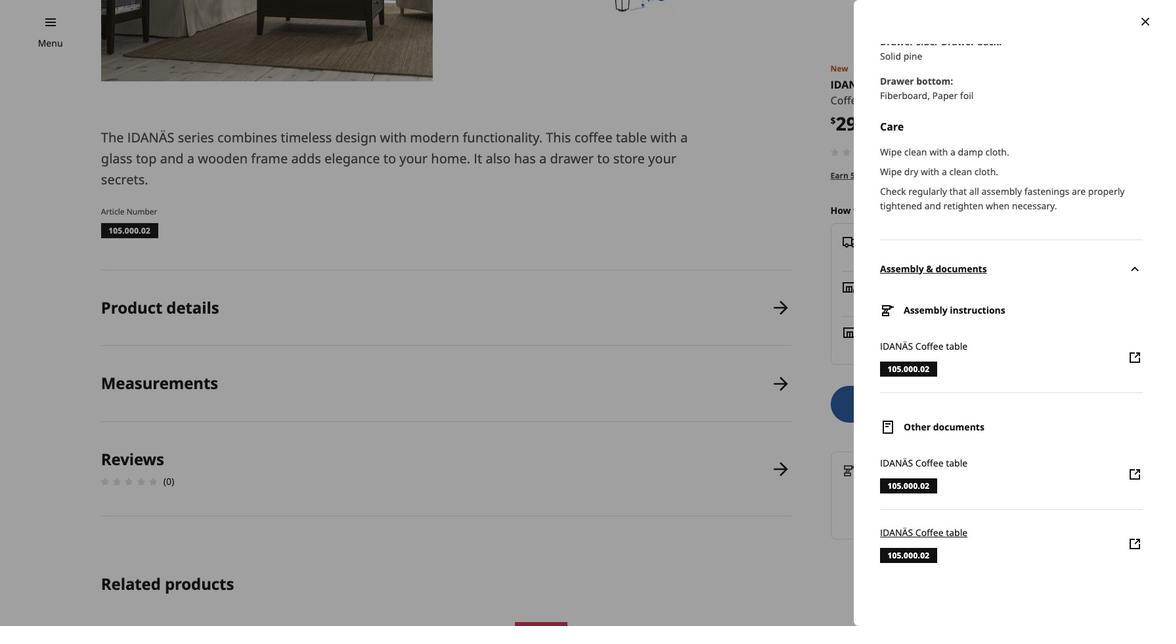 Task type: locate. For each thing, give the bounding box(es) containing it.
expect
[[902, 515, 931, 527]]

design
[[335, 129, 377, 146]]

drawer for drawer side/ drawer back:
[[880, 36, 914, 48]]

0 horizontal spatial store
[[614, 150, 645, 167]]

reviews
[[101, 449, 164, 471]]

assembly & documents button
[[880, 240, 1143, 298]]

1 vertical spatial clean
[[950, 166, 973, 178]]

assembly inside dropdown button
[[880, 263, 924, 275]]

list
[[97, 271, 792, 517]]

105.000.02 down expect
[[888, 551, 930, 562]]

using
[[938, 170, 960, 181]]

2 idanäs coffee table from the top
[[880, 457, 968, 470]]

cloth. up all
[[975, 166, 999, 178]]

fiberboard,
[[880, 90, 930, 102]]

idanäs up top
[[127, 129, 174, 146]]

ikea right the
[[977, 170, 995, 181]]

0 vertical spatial canton, mi button
[[911, 295, 958, 307]]

0 vertical spatial and
[[160, 150, 184, 167]]

paper
[[933, 90, 958, 102]]

idanäs coffee table
[[880, 340, 968, 353], [880, 457, 968, 470], [880, 527, 968, 540]]

at right rewards
[[908, 170, 916, 181]]

elegance
[[325, 150, 380, 167]]

wipe up rewards
[[880, 146, 902, 158]]

table down $33
[[946, 527, 968, 540]]

drawer bottom: fiberboard, paper foil
[[880, 75, 974, 102]]

idanäs
[[831, 78, 871, 92], [127, 129, 174, 146], [880, 340, 913, 353], [880, 457, 913, 470], [880, 527, 913, 540]]

(0) inside (0) button
[[893, 146, 904, 158]]

48146 up assembly & documents
[[921, 235, 947, 248]]

drawer inside drawer bottom: fiberboard, paper foil
[[880, 75, 914, 88]]

to right what on the right bottom of the page
[[891, 515, 900, 527]]

1 vertical spatial canton,
[[912, 340, 946, 353]]

foil
[[961, 90, 974, 102]]

idanäs coffee table for assembly
[[880, 340, 968, 353]]

1 idanäs coffee table, dark brown stained, 31 1/2x31 1/2 " image from the left
[[101, 0, 433, 81]]

$
[[831, 114, 836, 127]]

to
[[384, 150, 396, 167], [597, 150, 610, 167], [854, 204, 863, 217], [909, 235, 918, 248], [891, 515, 900, 527]]

idanäs inside the idanäs series combines timeless design with modern functionality. this coffee table with a glass top and a wooden frame adds elegance to your home. it also has a drawer to store your secrets.
[[127, 129, 174, 146]]

canton, mi button down assembly & documents
[[911, 295, 958, 307]]

2 vertical spatial at
[[901, 340, 910, 353]]

care dialog
[[854, 0, 1170, 627]]

number
[[127, 206, 157, 217]]

store down properly
[[1095, 204, 1117, 217]]

idanäs down new
[[831, 78, 871, 92]]

1 vertical spatial canton, mi button
[[912, 340, 959, 353]]

1 vertical spatial 48146
[[922, 478, 947, 491]]

to right elegance
[[384, 150, 396, 167]]

review: 0 out of 5 stars. total reviews: 0 image
[[827, 144, 891, 160], [97, 475, 161, 490]]

idanäs right in
[[880, 340, 913, 353]]

1 horizontal spatial store
[[1095, 204, 1117, 217]]

(0) down "reviews" heading
[[164, 476, 174, 488]]

0 vertical spatial idanäs coffee table
[[880, 340, 968, 353]]

drawer up solid in the right of the page
[[880, 36, 914, 48]]

at right the up
[[900, 295, 909, 307]]

assembly right the up
[[904, 304, 948, 317]]

0 horizontal spatial ikea
[[918, 170, 936, 181]]

1 horizontal spatial and
[[925, 200, 941, 212]]

1 vertical spatial (0)
[[164, 476, 174, 488]]

1 vertical spatial idanäs coffee table
[[880, 457, 968, 470]]

fastenings
[[1025, 185, 1070, 198]]

earn
[[831, 170, 849, 181]]

0 vertical spatial documents
[[936, 263, 987, 275]]

clean up that
[[950, 166, 973, 178]]

in
[[866, 340, 874, 353]]

cloth.
[[986, 146, 1010, 158], [975, 166, 999, 178]]

48146 button
[[922, 478, 947, 491]]

taskrabbit
[[925, 464, 974, 476]]

assembly left &
[[880, 263, 924, 275]]

coffee
[[575, 129, 613, 146]]

by
[[912, 464, 923, 476]]

1 idanäs coffee table from the top
[[880, 340, 968, 353]]

get
[[866, 204, 881, 217]]

what to expect button
[[866, 514, 931, 529]]

rotate 180 image
[[1128, 261, 1143, 277]]

1 horizontal spatial your
[[649, 150, 677, 167]]

tightened
[[880, 200, 923, 212]]

48146 up $33
[[922, 478, 947, 491]]

0 horizontal spatial (0)
[[164, 476, 174, 488]]

0 horizontal spatial and
[[160, 150, 184, 167]]

home.
[[431, 150, 471, 167]]

canton, down &
[[911, 295, 945, 307]]

to for how to get it
[[854, 204, 863, 217]]

0 vertical spatial assembly
[[880, 263, 924, 275]]

0 vertical spatial store
[[614, 150, 645, 167]]

assembly for assembly & documents
[[880, 263, 924, 275]]

products
[[165, 574, 234, 596]]

what to expect
[[866, 515, 931, 527]]

cloth. up visa
[[986, 146, 1010, 158]]

2 vertical spatial assembly
[[866, 464, 910, 476]]

documents
[[936, 263, 987, 275], [934, 421, 985, 434]]

idanäs inside new idanäs coffee table, dark brown stained, $ 299 99
[[831, 78, 871, 92]]

to left get
[[854, 204, 863, 217]]

assembly for assembly instructions
[[904, 304, 948, 317]]

drawer up fiberboard,
[[880, 75, 914, 88]]

assembly
[[880, 263, 924, 275], [904, 304, 948, 317], [866, 464, 910, 476]]

idanäs coffee table down price
[[880, 527, 968, 540]]

3 idanäs coffee table from the top
[[880, 527, 968, 540]]

how to get it
[[831, 204, 890, 217]]

back:
[[978, 36, 1002, 48]]

pick up at canton, mi group
[[866, 295, 958, 307]]

frame
[[251, 150, 288, 167]]

to down coffee
[[597, 150, 610, 167]]

1 horizontal spatial ikea
[[977, 170, 995, 181]]

related products
[[101, 574, 234, 596]]

wipe clean with a damp cloth.
[[880, 146, 1010, 158]]

idanäs down estimated at bottom right
[[880, 527, 913, 540]]

0 horizontal spatial review: 0 out of 5 stars. total reviews: 0 image
[[97, 475, 161, 490]]

0 horizontal spatial your
[[400, 150, 428, 167]]

0 vertical spatial at
[[908, 170, 916, 181]]

table down the assembly instructions
[[946, 340, 968, 353]]

mi for in stock at canton, mi
[[948, 340, 959, 353]]

1 vertical spatial review: 0 out of 5 stars. total reviews: 0 image
[[97, 475, 161, 490]]

0 vertical spatial cloth.
[[986, 146, 1010, 158]]

0 vertical spatial mi
[[947, 295, 958, 307]]

1 wipe from the top
[[880, 146, 902, 158]]

assembly
[[982, 185, 1023, 198]]

1 vertical spatial mi
[[948, 340, 959, 353]]

1 vertical spatial at
[[900, 295, 909, 307]]

to inside button
[[891, 515, 900, 527]]

0 vertical spatial (0)
[[893, 146, 904, 158]]

store inside button
[[1095, 204, 1117, 217]]

visa
[[997, 170, 1013, 181]]

mi down assembly & documents
[[947, 295, 958, 307]]

1 horizontal spatial review: 0 out of 5 stars. total reviews: 0 image
[[827, 144, 891, 160]]

2 vertical spatial idanäs coffee table
[[880, 527, 968, 540]]

99
[[871, 114, 882, 127]]

review: 0 out of 5 stars. total reviews: 0 image down "reviews" heading
[[97, 475, 161, 490]]

1 ikea from the left
[[918, 170, 936, 181]]

0 vertical spatial 48146
[[921, 235, 947, 248]]

0 vertical spatial clean
[[905, 146, 927, 158]]

1 horizontal spatial (0)
[[893, 146, 904, 158]]

rewards
[[874, 170, 906, 181]]

to for delivery to 48146
[[909, 235, 918, 248]]

for
[[907, 478, 920, 491]]

canton, right stock
[[912, 340, 946, 353]]

this
[[546, 129, 571, 146]]

1 vertical spatial and
[[925, 200, 941, 212]]

idanäs coffee table up the 48146 button
[[880, 457, 968, 470]]

drawer
[[880, 36, 914, 48], [942, 36, 975, 48], [880, 75, 914, 88]]

functionality.
[[463, 129, 543, 146]]

mi for pick up at canton, mi
[[947, 295, 958, 307]]

assembly inside assembly by taskrabbit available for 48146 estimated price $33
[[866, 464, 910, 476]]

wipe up check
[[880, 166, 902, 178]]

2 wipe from the top
[[880, 166, 902, 178]]

table inside the idanäs series combines timeless design with modern functionality. this coffee table with a glass top and a wooden frame adds elegance to your home. it also has a drawer to store your secrets.
[[616, 129, 647, 146]]

in stock at canton, mi
[[866, 340, 959, 353]]

store
[[614, 150, 645, 167], [1095, 204, 1117, 217]]

(0) up rewards
[[893, 146, 904, 158]]

table right coffee
[[616, 129, 647, 146]]

ikea up regularly
[[918, 170, 936, 181]]

and down regularly
[[925, 200, 941, 212]]

1 vertical spatial store
[[1095, 204, 1117, 217]]

canton, mi button down the assembly instructions
[[912, 340, 959, 353]]

at inside earn 5% in rewards at ikea using the ikea visa credit card*. details > button
[[908, 170, 916, 181]]

that
[[950, 185, 967, 198]]

>
[[1097, 170, 1102, 181]]

delivery
[[868, 235, 906, 248]]

table,
[[866, 93, 893, 108]]

canton, for in stock at
[[912, 340, 946, 353]]

the idanäs series combines timeless design with modern functionality. this coffee table with a glass top and a wooden frame adds elegance to your home. it also has a drawer to store your secrets.
[[101, 129, 688, 188]]

48146
[[921, 235, 947, 248], [922, 478, 947, 491]]

1 vertical spatial assembly
[[904, 304, 948, 317]]

and right top
[[160, 150, 184, 167]]

0 horizontal spatial clean
[[905, 146, 927, 158]]

idanäs coffee table down pick up at canton, mi 'group'
[[880, 340, 968, 353]]

coffee inside new idanäs coffee table, dark brown stained, $ 299 99
[[831, 93, 863, 108]]

1 your from the left
[[400, 150, 428, 167]]

assembly up available
[[866, 464, 910, 476]]

to right delivery
[[909, 235, 918, 248]]

store right drawer
[[614, 150, 645, 167]]

105.000.02 up price
[[888, 481, 930, 492]]

105.000.02 down article number
[[109, 225, 150, 236]]

documents right other
[[934, 421, 985, 434]]

0 horizontal spatial idanäs coffee table, dark brown stained, 31 1/2x31 1/2 " image
[[101, 0, 433, 81]]

1 vertical spatial cloth.
[[975, 166, 999, 178]]

0 vertical spatial review: 0 out of 5 stars. total reviews: 0 image
[[827, 144, 891, 160]]

mi down the assembly instructions
[[948, 340, 959, 353]]

brown
[[921, 93, 953, 108]]

at right stock
[[901, 340, 910, 353]]

at
[[908, 170, 916, 181], [900, 295, 909, 307], [901, 340, 910, 353]]

coffee
[[831, 93, 863, 108], [916, 340, 944, 353], [916, 457, 944, 470], [916, 527, 944, 540]]

details
[[166, 297, 219, 318]]

idanäs coffee table, dark brown stained, 31 1/2x31 1/2 " image
[[101, 0, 433, 81], [446, 0, 778, 81]]

product details heading
[[101, 297, 219, 318]]

trulstorp coffee table, black-brown, 45 1/4x27 1/2 " image
[[515, 623, 709, 627]]

coffee up 299 on the top of the page
[[831, 93, 863, 108]]

table
[[616, 129, 647, 146], [946, 340, 968, 353], [946, 457, 968, 470], [946, 527, 968, 540]]

2 your from the left
[[649, 150, 677, 167]]

documents right &
[[936, 263, 987, 275]]

change
[[1059, 204, 1093, 217]]

properly
[[1089, 185, 1125, 198]]

secrets.
[[101, 171, 148, 188]]

2 ikea from the left
[[977, 170, 995, 181]]

instructions
[[950, 304, 1006, 317]]

1 horizontal spatial idanäs coffee table, dark brown stained, 31 1/2x31 1/2 " image
[[446, 0, 778, 81]]

ikea
[[918, 170, 936, 181], [977, 170, 995, 181]]

necessary.
[[1012, 200, 1058, 212]]

0 vertical spatial canton,
[[911, 295, 945, 307]]

0 vertical spatial wipe
[[880, 146, 902, 158]]

1 vertical spatial wipe
[[880, 166, 902, 178]]

review: 0 out of 5 stars. total reviews: 0 image up 5%
[[827, 144, 891, 160]]

clean up the dry
[[905, 146, 927, 158]]

canton,
[[911, 295, 945, 307], [912, 340, 946, 353]]

the
[[101, 129, 124, 146]]

wipe for wipe clean with a damp cloth.
[[880, 146, 902, 158]]

1 horizontal spatial clean
[[950, 166, 973, 178]]



Task type: vqa. For each thing, say whether or not it's contained in the screenshot.
"with"
yes



Task type: describe. For each thing, give the bounding box(es) containing it.
48146 inside assembly by taskrabbit available for 48146 estimated price $33
[[922, 478, 947, 491]]

assembly & documents
[[880, 263, 987, 275]]

card*.
[[1041, 170, 1066, 181]]

new
[[831, 63, 849, 74]]

at for pick up at
[[900, 295, 909, 307]]

top
[[136, 150, 157, 167]]

related
[[101, 574, 161, 596]]

product details
[[101, 297, 219, 318]]

stained,
[[955, 93, 995, 108]]

(0) button
[[827, 144, 904, 160]]

idanäs up available
[[880, 457, 913, 470]]

earn 5% in rewards at ikea using the ikea visa credit card*. details > button
[[831, 170, 1102, 182]]

to for what to expect
[[891, 515, 900, 527]]

wooden
[[198, 150, 248, 167]]

1 vertical spatial documents
[[934, 421, 985, 434]]

modern
[[410, 129, 459, 146]]

105.000.02 down in stock at canton, mi
[[888, 364, 930, 375]]

wipe for wipe dry with a clean cloth.
[[880, 166, 902, 178]]

product
[[101, 297, 162, 318]]

at for in stock at
[[901, 340, 910, 353]]

drawer for drawer bottom:
[[880, 75, 914, 88]]

canton, mi button for pick up at
[[911, 295, 958, 307]]

regularly
[[909, 185, 947, 198]]

check
[[880, 185, 907, 198]]

details
[[1068, 170, 1095, 181]]

reviews heading
[[101, 449, 164, 471]]

price
[[911, 493, 933, 505]]

adds
[[291, 150, 321, 167]]

also
[[486, 150, 511, 167]]

up
[[885, 295, 898, 307]]

cloth. for wipe dry with a clean cloth.
[[975, 166, 999, 178]]

article
[[101, 206, 125, 217]]

cloth. for wipe clean with a damp cloth.
[[986, 146, 1010, 158]]

in stock at canton, mi group
[[866, 340, 959, 353]]

5%
[[851, 170, 863, 181]]

stock
[[876, 340, 899, 353]]

what
[[866, 515, 889, 527]]

are
[[1072, 185, 1086, 198]]

assembly by taskrabbit available for 48146 estimated price $33
[[866, 464, 974, 505]]

other documents
[[904, 421, 985, 434]]

estimated
[[866, 493, 909, 505]]

coffee down price
[[916, 527, 944, 540]]

measurements button
[[101, 347, 792, 422]]

earn 5% in rewards at ikea using the ikea visa credit card*. details >
[[831, 170, 1102, 181]]

hemnes coffee table, black-brown, 35 3/8x35 3/8 " image
[[722, 623, 916, 627]]

change store button
[[1059, 204, 1117, 218]]

product details button
[[101, 271, 792, 346]]

pine
[[904, 50, 923, 63]]

documents inside dropdown button
[[936, 263, 987, 275]]

bottom:
[[917, 75, 954, 88]]

canton, for pick up at
[[911, 295, 945, 307]]

review: 0 out of 5 stars. total reviews: 0 image inside list
[[97, 475, 161, 490]]

it
[[883, 204, 890, 217]]

coffee up the 48146 button
[[916, 457, 944, 470]]

check regularly that all assembly fastenings are properly tightened and retighten when necessary.
[[880, 185, 1125, 212]]

measurements heading
[[101, 373, 218, 395]]

series
[[178, 129, 214, 146]]

idanäs coffee table for other
[[880, 457, 968, 470]]

timeless
[[281, 129, 332, 146]]

the
[[962, 170, 975, 181]]

coffee right stock
[[916, 340, 944, 353]]

canton, mi button for in stock at
[[912, 340, 959, 353]]

drawer side/ drawer back: solid pine
[[880, 36, 1002, 63]]

glass
[[101, 150, 133, 167]]

drawer
[[550, 150, 594, 167]]

dry
[[905, 166, 919, 178]]

other
[[904, 421, 931, 434]]

pick
[[866, 295, 883, 307]]

wipe dry with a clean cloth.
[[880, 166, 999, 178]]

it
[[474, 150, 482, 167]]

credit
[[1015, 170, 1039, 181]]

&
[[927, 263, 934, 275]]

measurements
[[101, 373, 218, 395]]

and inside the idanäs series combines timeless design with modern functionality. this coffee table with a glass top and a wooden frame adds elegance to your home. it also has a drawer to store your secrets.
[[160, 150, 184, 167]]

available
[[866, 478, 905, 491]]

how
[[831, 204, 851, 217]]

solid
[[880, 50, 902, 63]]

menu button
[[38, 36, 63, 51]]

drawer right side/
[[942, 36, 975, 48]]

care
[[880, 120, 904, 134]]

has
[[514, 150, 536, 167]]

pick up at canton, mi
[[866, 295, 958, 307]]

change store
[[1059, 204, 1117, 217]]

delivery to 48146
[[868, 235, 947, 248]]

assembly instructions
[[904, 304, 1006, 317]]

store inside the idanäs series combines timeless design with modern functionality. this coffee table with a glass top and a wooden frame adds elegance to your home. it also has a drawer to store your secrets.
[[614, 150, 645, 167]]

dark
[[896, 93, 918, 108]]

all
[[970, 185, 980, 198]]

table up the 48146 button
[[946, 457, 968, 470]]

list containing product details
[[97, 271, 792, 517]]

and inside check regularly that all assembly fastenings are properly tightened and retighten when necessary.
[[925, 200, 941, 212]]

in
[[865, 170, 872, 181]]

review: 0 out of 5 stars. total reviews: 0 image inside (0) button
[[827, 144, 891, 160]]

2 idanäs coffee table, dark brown stained, 31 1/2x31 1/2 " image from the left
[[446, 0, 778, 81]]

article number
[[101, 206, 157, 217]]

retighten
[[944, 200, 984, 212]]



